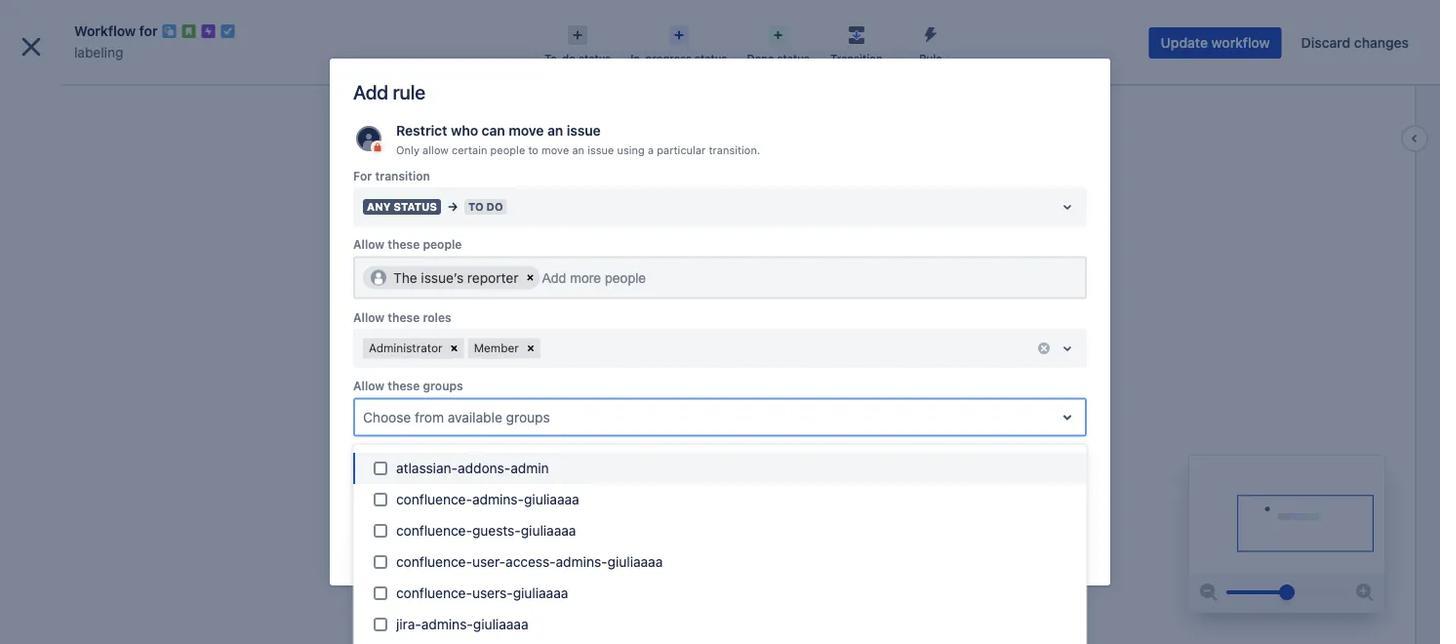 Task type: describe. For each thing, give the bounding box(es) containing it.
confluence-guests-giuliaaaa
[[396, 522, 576, 539]]

0 vertical spatial move
[[509, 123, 544, 139]]

add rule dialog
[[330, 59, 1111, 586]]

update workflow
[[1161, 35, 1271, 51]]

confluence- for guests-
[[396, 522, 472, 539]]

giuliaaaa for confluence-admins-giuliaaaa
[[524, 491, 580, 507]]

confluence-admins-giuliaaaa
[[396, 491, 580, 507]]

administrator
[[369, 341, 443, 355]]

Search field
[[1070, 11, 1265, 42]]

workflow
[[74, 23, 136, 39]]

addons-
[[458, 460, 511, 476]]

confluence-user-access-admins-giuliaaaa
[[396, 554, 663, 570]]

2 open image from the top
[[1056, 406, 1080, 429]]

status right progress
[[695, 52, 728, 65]]

clear image
[[1037, 341, 1052, 357]]

allow these roles
[[353, 311, 452, 324]]

status right do
[[579, 52, 611, 65]]

add rule
[[353, 80, 426, 103]]

for
[[353, 169, 372, 183]]

0 vertical spatial an
[[548, 123, 563, 139]]

jira-
[[396, 616, 422, 632]]

1 vertical spatial admins-
[[556, 554, 608, 570]]

allow for allow people with these permissions
[[353, 452, 385, 466]]

member
[[474, 341, 519, 355]]

to-do status
[[545, 52, 611, 65]]

done status button
[[737, 20, 820, 66]]

Allow these people text field
[[542, 271, 652, 286]]

allow
[[423, 144, 449, 156]]

reporter
[[468, 270, 519, 286]]

allow people with these permissions
[[353, 452, 563, 466]]

transition
[[375, 169, 430, 183]]

labeling link
[[74, 41, 123, 64]]

atlassian-
[[396, 460, 458, 476]]

giuliaaaa for confluence-users-giuliaaaa
[[513, 585, 569, 601]]

open image for for transition
[[1056, 195, 1080, 219]]

any status
[[367, 201, 437, 214]]

the issue's reporter image
[[371, 271, 387, 287]]

0 vertical spatial permissions
[[493, 452, 563, 466]]

with
[[430, 452, 455, 466]]

the issue's reporter
[[393, 270, 519, 286]]

to-do status button
[[535, 20, 621, 66]]

choose for choose from available permissions
[[363, 482, 411, 498]]

1 horizontal spatial groups
[[506, 409, 550, 425]]

update
[[1161, 35, 1209, 51]]

workflow for
[[74, 23, 158, 39]]

choose from available groups
[[363, 409, 550, 425]]

allow for allow these groups
[[353, 379, 385, 393]]

restrict
[[396, 123, 448, 139]]

transition
[[831, 52, 883, 65]]

a
[[648, 144, 654, 156]]

for
[[139, 23, 158, 39]]

done status
[[747, 52, 810, 65]]

1 vertical spatial issue
[[588, 144, 614, 156]]

zoom in image
[[1354, 581, 1377, 604]]

zoom out image
[[1198, 581, 1221, 604]]

status inside for transition element
[[394, 201, 437, 214]]

only
[[396, 144, 420, 156]]

1 clear image from the top
[[523, 270, 538, 286]]

do
[[562, 52, 576, 65]]

discard changes
[[1302, 35, 1410, 51]]

rule button
[[894, 20, 968, 66]]

from for choose from available groups
[[415, 409, 444, 425]]

1 open image from the top
[[1056, 337, 1080, 360]]

in-progress status
[[631, 52, 728, 65]]

close workflow editor image
[[16, 31, 47, 62]]



Task type: locate. For each thing, give the bounding box(es) containing it.
add
[[353, 80, 388, 103]]

1 horizontal spatial an
[[572, 144, 585, 156]]

banner
[[0, 0, 1441, 55]]

0 vertical spatial clear image
[[523, 270, 538, 286]]

available for permissions
[[448, 482, 503, 498]]

atlassian-addons-admin
[[396, 460, 549, 476]]

labeling inside dialog
[[74, 44, 123, 61]]

the
[[393, 270, 417, 286]]

groups up choose from available groups
[[423, 379, 463, 393]]

discard changes button
[[1290, 27, 1421, 59]]

who
[[451, 123, 478, 139]]

choose for choose from available groups
[[363, 409, 411, 425]]

people left "with" on the left bottom of the page
[[388, 452, 427, 466]]

move right to
[[542, 144, 569, 156]]

issue left using at top
[[588, 144, 614, 156]]

transition button
[[820, 20, 894, 66]]

these down administrator
[[388, 379, 420, 393]]

open image for allow people with these permissions
[[1056, 479, 1080, 502]]

to-
[[545, 52, 562, 65]]

admins- up guests-
[[472, 491, 524, 507]]

0 vertical spatial choose
[[363, 409, 411, 425]]

admins- for jira-admins-giuliaaaa
[[422, 616, 473, 632]]

done
[[747, 52, 775, 65]]

clear image
[[523, 270, 538, 286], [523, 341, 539, 357]]

confluence- up confluence-users-giuliaaaa
[[396, 554, 472, 570]]

available for groups
[[448, 409, 503, 425]]

confluence- down atlassian-
[[396, 491, 472, 507]]

0 horizontal spatial groups
[[423, 379, 463, 393]]

available down atlassian-addons-admin
[[448, 482, 503, 498]]

3 allow from the top
[[353, 379, 385, 393]]

issue's
[[421, 270, 464, 286]]

1 vertical spatial open image
[[1056, 406, 1080, 429]]

issue
[[567, 123, 601, 139], [588, 144, 614, 156]]

4 allow from the top
[[353, 452, 385, 466]]

using
[[617, 144, 645, 156]]

1 from from the top
[[415, 409, 444, 425]]

you're in the workflow viewfinder, use the arrow keys to move it element
[[1190, 456, 1385, 573]]

2 allow from the top
[[353, 311, 385, 324]]

status right done
[[778, 52, 810, 65]]

0 vertical spatial open image
[[1056, 337, 1080, 360]]

to
[[528, 144, 539, 156]]

any
[[367, 201, 391, 214]]

1 vertical spatial labeling
[[59, 86, 110, 102]]

giuliaaaa for confluence-guests-giuliaaaa
[[521, 522, 576, 539]]

permissions
[[493, 452, 563, 466], [506, 482, 582, 498]]

2 available from the top
[[448, 482, 503, 498]]

clear image right member
[[523, 341, 539, 357]]

admin
[[511, 460, 549, 476]]

these for groups
[[388, 379, 420, 393]]

jira software image
[[51, 15, 182, 39], [51, 15, 182, 39]]

in-progress status button
[[621, 20, 737, 66]]

can
[[482, 123, 505, 139]]

confluence- for users-
[[396, 585, 472, 601]]

permissions down admin
[[506, 482, 582, 498]]

an right 'can'
[[548, 123, 563, 139]]

2 choose from the top
[[363, 482, 411, 498]]

admins-
[[472, 491, 524, 507], [556, 554, 608, 570], [422, 616, 473, 632]]

0 vertical spatial admins-
[[472, 491, 524, 507]]

1 vertical spatial permissions
[[506, 482, 582, 498]]

allow up 'allow these groups' text box
[[353, 379, 385, 393]]

2 vertical spatial admins-
[[422, 616, 473, 632]]

jira-admins-giuliaaaa
[[396, 616, 529, 632]]

available up allow people with these permissions at left
[[448, 409, 503, 425]]

allow for allow these people
[[353, 238, 385, 252]]

admins- for confluence-admins-giuliaaaa
[[472, 491, 524, 507]]

allow up the issue's reporter image on the top
[[353, 238, 385, 252]]

1 vertical spatial move
[[542, 144, 569, 156]]

choose down allow these groups
[[363, 409, 411, 425]]

these up administrator
[[388, 311, 420, 324]]

admins- down confluence-users-giuliaaaa
[[422, 616, 473, 632]]

these for people
[[388, 238, 420, 252]]

update workflow button
[[1150, 27, 1282, 59]]

0 vertical spatial open image
[[1056, 195, 1080, 219]]

2 open image from the top
[[1056, 479, 1080, 502]]

from down allow these groups
[[415, 409, 444, 425]]

allow down 'allow these groups' text box
[[353, 452, 385, 466]]

choose from available permissions
[[363, 482, 582, 498]]

1 vertical spatial choose
[[363, 482, 411, 498]]

2 vertical spatial people
[[388, 452, 427, 466]]

1 open image from the top
[[1056, 195, 1080, 219]]

people up issue's
[[423, 238, 462, 252]]

1 vertical spatial from
[[415, 482, 444, 498]]

allow for allow these roles
[[353, 311, 385, 324]]

people
[[491, 144, 525, 156], [423, 238, 462, 252], [388, 452, 427, 466]]

particular
[[657, 144, 706, 156]]

status
[[579, 52, 611, 65], [695, 52, 728, 65], [778, 52, 810, 65], [394, 201, 437, 214]]

0 vertical spatial people
[[491, 144, 525, 156]]

open image
[[1056, 337, 1080, 360], [1056, 406, 1080, 429]]

3 confluence- from the top
[[396, 554, 472, 570]]

move up to
[[509, 123, 544, 139]]

rule
[[393, 80, 426, 103]]

people inside the restrict who can move an issue only allow certain people to move an issue using a particular transition.
[[491, 144, 525, 156]]

clear image right reporter
[[523, 270, 538, 286]]

rule
[[920, 52, 943, 65]]

1 allow from the top
[[353, 238, 385, 252]]

1 choose from the top
[[363, 409, 411, 425]]

permissions up confluence-admins-giuliaaaa
[[493, 452, 563, 466]]

0 vertical spatial labeling
[[74, 44, 123, 61]]

restrict who can move an issue only allow certain people to move an issue using a particular transition.
[[396, 123, 761, 156]]

1 vertical spatial groups
[[506, 409, 550, 425]]

choose down atlassian-
[[363, 482, 411, 498]]

Zoom level range field
[[1227, 573, 1348, 612]]

these up the
[[388, 238, 420, 252]]

guests-
[[472, 522, 521, 539]]

move
[[509, 123, 544, 139], [542, 144, 569, 156]]

access-
[[506, 554, 556, 570]]

to
[[468, 201, 484, 214]]

allow these groups
[[353, 379, 463, 393]]

2 from from the top
[[415, 482, 444, 498]]

for transition element
[[353, 188, 1087, 227]]

changes
[[1355, 35, 1410, 51]]

allow down the issue's reporter image on the top
[[353, 311, 385, 324]]

1 vertical spatial an
[[572, 144, 585, 156]]

labeling down labeling link
[[59, 86, 110, 102]]

confluence- for admins-
[[396, 491, 472, 507]]

1 available from the top
[[448, 409, 503, 425]]

0 vertical spatial groups
[[423, 379, 463, 393]]

people down 'can'
[[491, 144, 525, 156]]

1 confluence- from the top
[[396, 491, 472, 507]]

an right to
[[572, 144, 585, 156]]

1 vertical spatial clear image
[[523, 341, 539, 357]]

transition.
[[709, 144, 761, 156]]

confluence- down choose from available permissions
[[396, 522, 472, 539]]

open image
[[1056, 195, 1080, 219], [1056, 479, 1080, 502]]

do
[[487, 201, 503, 214]]

these
[[388, 238, 420, 252], [388, 311, 420, 324], [388, 379, 420, 393], [458, 452, 490, 466]]

giuliaaaa
[[524, 491, 580, 507], [521, 522, 576, 539], [608, 554, 663, 570], [513, 585, 569, 601], [473, 616, 529, 632]]

open image inside for transition element
[[1056, 195, 1080, 219]]

status down transition
[[394, 201, 437, 214]]

2 clear image from the top
[[523, 341, 539, 357]]

0 vertical spatial issue
[[567, 123, 601, 139]]

progress
[[646, 52, 692, 65]]

from
[[415, 409, 444, 425], [415, 482, 444, 498]]

dialog
[[0, 0, 1441, 644]]

an
[[548, 123, 563, 139], [572, 144, 585, 156]]

group
[[8, 358, 226, 502], [8, 358, 226, 449], [8, 449, 226, 502]]

1 vertical spatial people
[[423, 238, 462, 252]]

labeling
[[74, 44, 123, 61], [59, 86, 110, 102]]

status inside popup button
[[778, 52, 810, 65]]

choose
[[363, 409, 411, 425], [363, 482, 411, 498]]

issue down "to-do status"
[[567, 123, 601, 139]]

from for choose from available permissions
[[415, 482, 444, 498]]

roles
[[423, 311, 452, 324]]

0 vertical spatial available
[[448, 409, 503, 425]]

in-
[[631, 52, 646, 65]]

from down atlassian-
[[415, 482, 444, 498]]

confluence-users-giuliaaaa
[[396, 585, 569, 601]]

primary element
[[12, 0, 1070, 54]]

groups up admin
[[506, 409, 550, 425]]

dialog containing workflow for
[[0, 0, 1441, 644]]

0 horizontal spatial an
[[548, 123, 563, 139]]

available
[[448, 409, 503, 425], [448, 482, 503, 498]]

users-
[[472, 585, 513, 601]]

groups
[[423, 379, 463, 393], [506, 409, 550, 425]]

workflow
[[1212, 35, 1271, 51]]

for transition
[[353, 169, 430, 183]]

to do
[[468, 201, 503, 214]]

discard
[[1302, 35, 1351, 51]]

confluence- for user-
[[396, 554, 472, 570]]

2 confluence- from the top
[[396, 522, 472, 539]]

giuliaaaa for jira-admins-giuliaaaa
[[473, 616, 529, 632]]

confluence- up jira- on the bottom
[[396, 585, 472, 601]]

certain
[[452, 144, 487, 156]]

these up choose from available permissions
[[458, 452, 490, 466]]

confluence-
[[396, 491, 472, 507], [396, 522, 472, 539], [396, 554, 472, 570], [396, 585, 472, 601]]

1 vertical spatial open image
[[1056, 479, 1080, 502]]

user-
[[472, 554, 506, 570]]

allow these people
[[353, 238, 462, 252]]

4 confluence- from the top
[[396, 585, 472, 601]]

these for roles
[[388, 311, 420, 324]]

1 vertical spatial available
[[448, 482, 503, 498]]

allow
[[353, 238, 385, 252], [353, 311, 385, 324], [353, 379, 385, 393], [353, 452, 385, 466]]

clear image
[[447, 341, 462, 357]]

0 vertical spatial from
[[415, 409, 444, 425]]

Allow these groups text field
[[363, 408, 367, 427]]

labeling down workflow
[[74, 44, 123, 61]]

admins- right user- at the left bottom of page
[[556, 554, 608, 570]]



Task type: vqa. For each thing, say whether or not it's contained in the screenshot.
Numbered list ⌘⇧7 image
no



